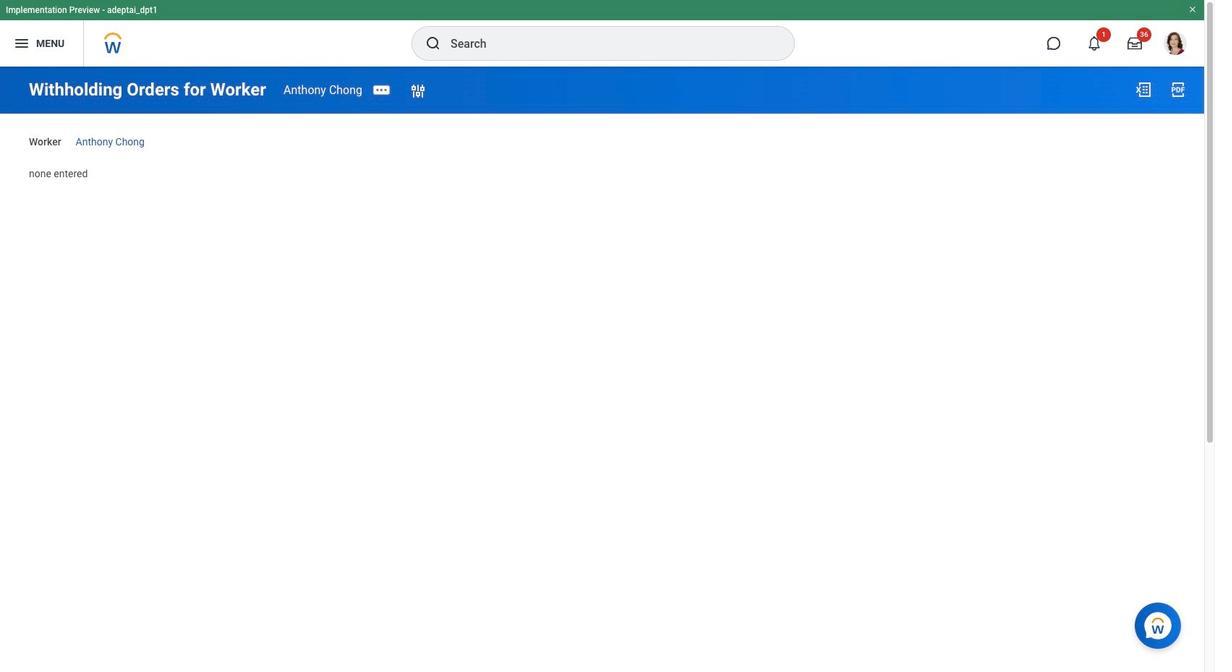 Task type: locate. For each thing, give the bounding box(es) containing it.
main content
[[0, 67, 1204, 194]]

Search Workday  search field
[[451, 27, 765, 59]]

view printable version (pdf) image
[[1170, 81, 1187, 98]]

change selection image
[[409, 83, 427, 100]]

profile logan mcneil image
[[1164, 32, 1187, 58]]

inbox large image
[[1128, 36, 1142, 51]]

export to excel image
[[1135, 81, 1152, 98]]

notifications large image
[[1087, 36, 1102, 51]]

banner
[[0, 0, 1204, 67]]



Task type: describe. For each thing, give the bounding box(es) containing it.
search image
[[425, 35, 442, 52]]

justify image
[[13, 35, 30, 52]]

close environment banner image
[[1189, 5, 1197, 14]]



